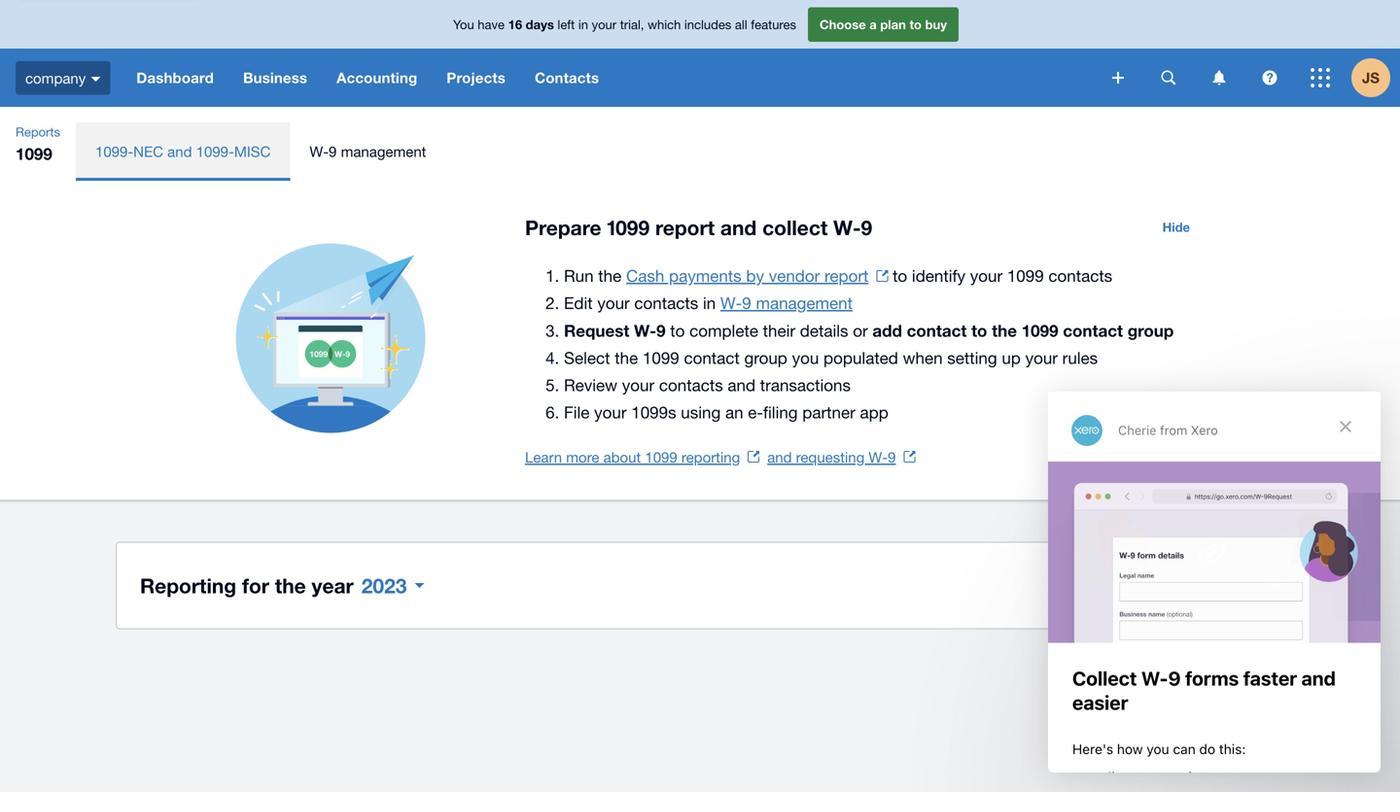 Task type: vqa. For each thing, say whether or not it's contained in the screenshot.
Settings menu image
no



Task type: describe. For each thing, give the bounding box(es) containing it.
16
[[508, 17, 522, 32]]

1099-nec and 1099-misc
[[95, 143, 271, 160]]

business
[[243, 69, 308, 87]]

and up by
[[721, 215, 757, 240]]

you
[[793, 349, 819, 368]]

run the cash payments by vendor report
[[564, 267, 869, 286]]

1 horizontal spatial contact
[[907, 321, 967, 341]]

vendor
[[769, 267, 820, 286]]

9 down 'cash'
[[657, 321, 666, 341]]

you
[[453, 17, 474, 32]]

learn
[[525, 449, 562, 466]]

to identify your 1099 contacts
[[889, 267, 1113, 286]]

cash
[[626, 267, 665, 286]]

w- inside menu
[[310, 143, 329, 160]]

your right identify
[[971, 267, 1003, 286]]

1099-nec and 1099-misc link
[[76, 123, 290, 181]]

cash payments by vendor report link
[[626, 267, 889, 286]]

w- right collect
[[834, 215, 861, 240]]

transactions
[[761, 376, 851, 395]]

and requesting w-9 link
[[768, 449, 916, 466]]

and inside "link"
[[167, 143, 192, 160]]

business button
[[229, 49, 322, 107]]

dashboard
[[136, 69, 214, 87]]

filing
[[764, 403, 798, 422]]

partner
[[803, 403, 856, 422]]

for
[[242, 574, 269, 598]]

learn more about 1099 reporting link
[[525, 449, 760, 466]]

9 inside menu
[[329, 143, 337, 160]]

file
[[564, 403, 590, 422]]

menu containing 1099-nec and 1099-misc
[[76, 123, 1401, 181]]

the up the setting
[[992, 321, 1018, 341]]

1 horizontal spatial report
[[825, 267, 869, 286]]

0 vertical spatial contacts
[[1049, 267, 1113, 286]]

1099 up 'cash'
[[607, 215, 650, 240]]

up inside button
[[1124, 577, 1142, 595]]

edit your contacts in w-9 management request w-9 to complete their details or add contact to the 1099 contact group select the 1099 contact group you populated when setting up your rules review your contacts and transactions file your 1099s using an e-filing partner app
[[564, 294, 1174, 422]]

set
[[1097, 577, 1120, 595]]

reporting for the year
[[140, 574, 354, 598]]

to left complete
[[671, 322, 685, 341]]

main content containing prepare 1099 report and collect w-9
[[0, 181, 1401, 672]]

projects button
[[432, 49, 520, 107]]

days
[[526, 17, 554, 32]]

your up 1099s
[[622, 376, 655, 395]]

contacts button
[[520, 49, 614, 107]]

up inside edit your contacts in w-9 management request w-9 to complete their details or add contact to the 1099 contact group select the 1099 contact group you populated when setting up your rules review your contacts and transactions file your 1099s using an e-filing partner app
[[1002, 349, 1021, 368]]

hide
[[1163, 220, 1191, 235]]

includes
[[685, 17, 732, 32]]

1099 right identify
[[1008, 267, 1045, 286]]

2 horizontal spatial contact
[[1064, 321, 1124, 341]]

identify
[[912, 267, 966, 286]]

accounting
[[337, 69, 418, 87]]

reporting
[[140, 574, 237, 598]]

accounting button
[[322, 49, 432, 107]]

1099s
[[632, 403, 677, 422]]

have
[[478, 17, 505, 32]]

nec
[[133, 143, 163, 160]]

w- down app
[[869, 449, 888, 466]]

dashboard link
[[122, 49, 229, 107]]

when
[[903, 349, 943, 368]]

2 horizontal spatial svg image
[[1214, 71, 1226, 85]]

an
[[726, 403, 744, 422]]

1099 right about
[[645, 449, 678, 466]]

your inside banner
[[592, 17, 617, 32]]

reports 1099
[[16, 125, 60, 163]]

company
[[25, 69, 86, 86]]

add
[[873, 321, 903, 341]]

a
[[870, 17, 877, 32]]

w- right request
[[634, 321, 657, 341]]

setting
[[948, 349, 998, 368]]

the right select
[[615, 349, 638, 368]]

2023
[[362, 574, 407, 598]]

details
[[800, 322, 849, 341]]

your down review
[[595, 403, 627, 422]]

e-
[[748, 403, 764, 422]]

projects
[[447, 69, 506, 87]]

set up 1099 reports
[[1097, 577, 1232, 595]]

request
[[564, 321, 630, 341]]

left
[[558, 17, 575, 32]]

trial,
[[620, 17, 645, 32]]

choose a plan to buy
[[820, 17, 948, 32]]

js
[[1363, 69, 1381, 87]]

learn more about 1099 reporting
[[525, 449, 741, 466]]

w-9 management link for reports 1099
[[290, 123, 446, 181]]

more
[[566, 449, 600, 466]]

1099 inside reports 1099
[[16, 144, 52, 163]]

requesting
[[796, 449, 865, 466]]

1 horizontal spatial group
[[1128, 321, 1174, 341]]

the right the for
[[275, 574, 306, 598]]

to inside banner
[[910, 17, 922, 32]]

complete
[[690, 322, 759, 341]]

your up request
[[598, 294, 630, 313]]

misc
[[234, 143, 271, 160]]

reports link
[[8, 123, 68, 142]]

payments
[[669, 267, 742, 286]]



Task type: locate. For each thing, give the bounding box(es) containing it.
contacts
[[535, 69, 599, 87]]

features
[[751, 17, 797, 32]]

0 vertical spatial report
[[656, 215, 715, 240]]

1099-nec and 1099-misc menu item
[[76, 123, 290, 181]]

main content
[[0, 181, 1401, 672]]

banner containing dashboard
[[0, 0, 1401, 107]]

2 1099- from the left
[[196, 143, 234, 160]]

0 horizontal spatial report
[[656, 215, 715, 240]]

group
[[1128, 321, 1174, 341], [745, 349, 788, 368]]

the right run
[[599, 267, 622, 286]]

1099- right reports 1099
[[95, 143, 133, 160]]

w- up complete
[[721, 294, 743, 313]]

0 horizontal spatial contact
[[684, 349, 740, 368]]

2 horizontal spatial svg image
[[1311, 68, 1331, 88]]

using
[[681, 403, 721, 422]]

0 horizontal spatial svg image
[[91, 77, 100, 81]]

reports
[[16, 125, 60, 140]]

and right the nec
[[167, 143, 192, 160]]

in
[[579, 17, 589, 32], [703, 294, 716, 313]]

in down payments
[[703, 294, 716, 313]]

svg image
[[1311, 68, 1331, 88], [1162, 71, 1177, 85], [1263, 71, 1278, 85]]

contacts up the rules
[[1049, 267, 1113, 286]]

w-9 management link down vendor
[[721, 294, 853, 313]]

their
[[763, 322, 796, 341]]

and up an
[[728, 376, 756, 395]]

dialog
[[1049, 392, 1381, 773]]

1 vertical spatial up
[[1124, 577, 1142, 595]]

prepare
[[525, 215, 602, 240]]

collect
[[763, 215, 828, 240]]

or
[[853, 322, 868, 341]]

0 vertical spatial up
[[1002, 349, 1021, 368]]

in right left
[[579, 17, 589, 32]]

1 horizontal spatial 1099-
[[196, 143, 234, 160]]

1099 up 1099s
[[643, 349, 680, 368]]

9 right collect
[[861, 215, 873, 240]]

reports
[[1182, 577, 1232, 595]]

0 horizontal spatial management
[[341, 143, 427, 160]]

1099- right the nec
[[196, 143, 234, 160]]

1 1099- from the left
[[95, 143, 133, 160]]

1099 inside button
[[1146, 577, 1178, 595]]

1 vertical spatial contacts
[[635, 294, 699, 313]]

hide button
[[1151, 212, 1202, 243]]

1 vertical spatial group
[[745, 349, 788, 368]]

about
[[604, 449, 641, 466]]

all
[[735, 17, 748, 32]]

up right the setting
[[1002, 349, 1021, 368]]

year
[[312, 574, 354, 598]]

1099
[[16, 144, 52, 163], [607, 215, 650, 240], [1008, 267, 1045, 286], [1022, 321, 1059, 341], [643, 349, 680, 368], [645, 449, 678, 466], [1146, 577, 1178, 595]]

0 horizontal spatial 1099-
[[95, 143, 133, 160]]

buy
[[926, 17, 948, 32]]

svg image
[[1214, 71, 1226, 85], [1113, 72, 1125, 84], [91, 77, 100, 81]]

and down filing
[[768, 449, 792, 466]]

1 horizontal spatial management
[[756, 294, 853, 313]]

management down vendor
[[756, 294, 853, 313]]

0 vertical spatial group
[[1128, 321, 1174, 341]]

report right vendor
[[825, 267, 869, 286]]

w- right the misc
[[310, 143, 329, 160]]

contact down complete
[[684, 349, 740, 368]]

1099-
[[95, 143, 133, 160], [196, 143, 234, 160]]

contact up the rules
[[1064, 321, 1124, 341]]

1099 down 'to identify your 1099 contacts'
[[1022, 321, 1059, 341]]

you have 16 days left in your trial, which includes all features
[[453, 17, 797, 32]]

plan
[[881, 17, 907, 32]]

app
[[860, 403, 889, 422]]

up
[[1002, 349, 1021, 368], [1124, 577, 1142, 595]]

0 vertical spatial w-9 management link
[[290, 123, 446, 181]]

edit
[[564, 294, 593, 313]]

0 horizontal spatial in
[[579, 17, 589, 32]]

1 horizontal spatial in
[[703, 294, 716, 313]]

by
[[747, 267, 765, 286]]

9 down by
[[743, 294, 752, 313]]

2 vertical spatial contacts
[[659, 376, 724, 395]]

review
[[564, 376, 618, 395]]

your left trial,
[[592, 17, 617, 32]]

9 right the misc
[[329, 143, 337, 160]]

1 vertical spatial in
[[703, 294, 716, 313]]

2023 button
[[354, 567, 432, 606]]

in inside edit your contacts in w-9 management request w-9 to complete their details or add contact to the 1099 contact group select the 1099 contact group you populated when setting up your rules review your contacts and transactions file your 1099s using an e-filing partner app
[[703, 294, 716, 313]]

1099 down 'reports' "link" in the left top of the page
[[16, 144, 52, 163]]

set up 1099 reports button
[[1080, 567, 1249, 606]]

report up payments
[[656, 215, 715, 240]]

contacts down 'cash'
[[635, 294, 699, 313]]

1 horizontal spatial svg image
[[1113, 72, 1125, 84]]

0 horizontal spatial up
[[1002, 349, 1021, 368]]

management inside menu
[[341, 143, 427, 160]]

w-9 management
[[310, 143, 427, 160]]

which
[[648, 17, 681, 32]]

and inside edit your contacts in w-9 management request w-9 to complete their details or add contact to the 1099 contact group select the 1099 contact group you populated when setting up your rules review your contacts and transactions file your 1099s using an e-filing partner app
[[728, 376, 756, 395]]

report
[[656, 215, 715, 240], [825, 267, 869, 286]]

w-
[[310, 143, 329, 160], [834, 215, 861, 240], [721, 294, 743, 313], [634, 321, 657, 341], [869, 449, 888, 466]]

menu
[[76, 123, 1401, 181]]

1099 left reports
[[1146, 577, 1178, 595]]

0 vertical spatial management
[[341, 143, 427, 160]]

reporting
[[682, 449, 741, 466]]

prepare 1099 report and collect w-9
[[525, 215, 873, 240]]

contacts up using
[[659, 376, 724, 395]]

0 horizontal spatial w-9 management link
[[290, 123, 446, 181]]

management
[[341, 143, 427, 160], [756, 294, 853, 313]]

to left identify
[[893, 267, 908, 286]]

w-9 management link
[[290, 123, 446, 181], [721, 294, 853, 313]]

banner
[[0, 0, 1401, 107]]

1 horizontal spatial up
[[1124, 577, 1142, 595]]

run
[[564, 267, 594, 286]]

1 vertical spatial w-9 management link
[[721, 294, 853, 313]]

the
[[599, 267, 622, 286], [992, 321, 1018, 341], [615, 349, 638, 368], [275, 574, 306, 598]]

choose
[[820, 17, 867, 32]]

w-9 management link down the accounting
[[290, 123, 446, 181]]

9
[[329, 143, 337, 160], [861, 215, 873, 240], [743, 294, 752, 313], [657, 321, 666, 341], [888, 449, 896, 466]]

select
[[564, 349, 611, 368]]

js button
[[1352, 49, 1401, 107]]

0 horizontal spatial svg image
[[1162, 71, 1177, 85]]

contact up when
[[907, 321, 967, 341]]

to left the buy
[[910, 17, 922, 32]]

1 vertical spatial report
[[825, 267, 869, 286]]

up right the set
[[1124, 577, 1142, 595]]

your
[[592, 17, 617, 32], [971, 267, 1003, 286], [598, 294, 630, 313], [1026, 349, 1058, 368], [622, 376, 655, 395], [595, 403, 627, 422]]

to up the setting
[[972, 321, 988, 341]]

rules
[[1063, 349, 1099, 368]]

management down the accounting
[[341, 143, 427, 160]]

and
[[167, 143, 192, 160], [721, 215, 757, 240], [728, 376, 756, 395], [768, 449, 792, 466]]

0 horizontal spatial group
[[745, 349, 788, 368]]

1 horizontal spatial w-9 management link
[[721, 294, 853, 313]]

and requesting w-9
[[768, 449, 896, 466]]

w-9 management link for to identify your 1099 contacts
[[721, 294, 853, 313]]

1 horizontal spatial svg image
[[1263, 71, 1278, 85]]

9 down app
[[888, 449, 896, 466]]

contact
[[907, 321, 967, 341], [1064, 321, 1124, 341], [684, 349, 740, 368]]

1 vertical spatial management
[[756, 294, 853, 313]]

contacts
[[1049, 267, 1113, 286], [635, 294, 699, 313], [659, 376, 724, 395]]

0 vertical spatial in
[[579, 17, 589, 32]]

svg image inside company 'popup button'
[[91, 77, 100, 81]]

company button
[[0, 49, 122, 107]]

your left the rules
[[1026, 349, 1058, 368]]

populated
[[824, 349, 899, 368]]

management inside edit your contacts in w-9 management request w-9 to complete their details or add contact to the 1099 contact group select the 1099 contact group you populated when setting up your rules review your contacts and transactions file your 1099s using an e-filing partner app
[[756, 294, 853, 313]]



